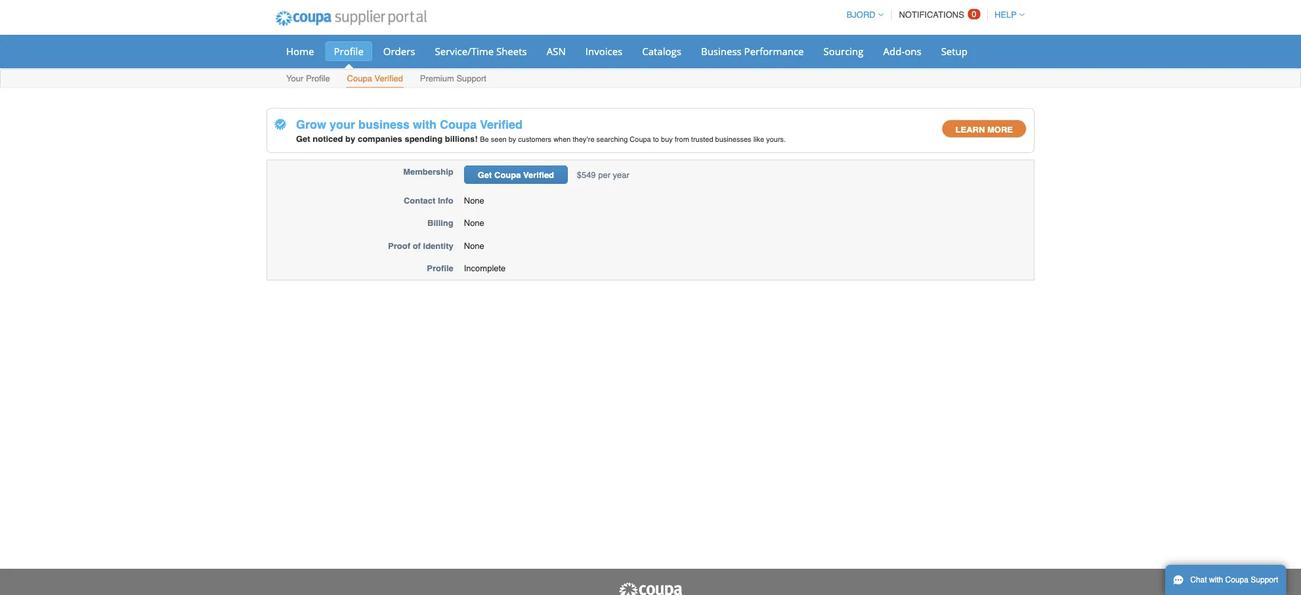 Task type: locate. For each thing, give the bounding box(es) containing it.
profile down identity on the left top
[[427, 263, 454, 273]]

business performance link
[[693, 41, 813, 61]]

none for billing
[[464, 218, 485, 228]]

profile right your
[[306, 74, 330, 83]]

2 none from the top
[[464, 218, 485, 228]]

1 vertical spatial profile
[[306, 74, 330, 83]]

ons
[[905, 44, 922, 58]]

help
[[995, 10, 1017, 20]]

coupa
[[347, 74, 372, 83], [440, 118, 477, 131], [630, 135, 651, 143], [495, 170, 521, 180], [1226, 575, 1249, 585]]

chat with coupa support
[[1191, 575, 1279, 585]]

from
[[675, 135, 689, 143]]

2 horizontal spatial profile
[[427, 263, 454, 273]]

trusted
[[691, 135, 714, 143]]

1 horizontal spatial profile
[[334, 44, 364, 58]]

add-
[[884, 44, 905, 58]]

0 horizontal spatial profile
[[306, 74, 330, 83]]

grow your business with coupa verified
[[293, 118, 523, 131]]

proof of identity
[[388, 241, 454, 251]]

verified down customers
[[523, 170, 554, 180]]

1 vertical spatial with
[[1210, 575, 1224, 585]]

1 vertical spatial none
[[464, 218, 485, 228]]

1 horizontal spatial verified
[[480, 118, 523, 131]]

like
[[754, 135, 765, 143]]

business
[[701, 44, 742, 58]]

to
[[653, 135, 659, 143]]

1 horizontal spatial get
[[478, 170, 492, 180]]

coupa left to
[[630, 135, 651, 143]]

business performance
[[701, 44, 804, 58]]

be
[[480, 135, 489, 143]]

0
[[972, 9, 977, 19]]

1 horizontal spatial with
[[1210, 575, 1224, 585]]

verified up the 'seen'
[[480, 118, 523, 131]]

get down grow
[[296, 134, 310, 144]]

verified down orders link
[[375, 74, 403, 83]]

learn more link
[[942, 120, 1027, 138]]

coupa verified
[[347, 74, 403, 83]]

proof
[[388, 241, 410, 251]]

with right chat
[[1210, 575, 1224, 585]]

1 vertical spatial get
[[478, 170, 492, 180]]

by
[[346, 134, 355, 144], [509, 135, 516, 143]]

asn
[[547, 44, 566, 58]]

profile
[[334, 44, 364, 58], [306, 74, 330, 83], [427, 263, 454, 273]]

2 horizontal spatial verified
[[523, 170, 554, 180]]

add-ons
[[884, 44, 922, 58]]

your
[[286, 74, 304, 83]]

1 none from the top
[[464, 195, 485, 205]]

setup link
[[933, 41, 977, 61]]

they're
[[573, 135, 595, 143]]

get coupa verified button
[[464, 165, 568, 184]]

invoices
[[586, 44, 623, 58]]

get
[[296, 134, 310, 144], [478, 170, 492, 180]]

membership
[[403, 166, 454, 176]]

0 horizontal spatial verified
[[375, 74, 403, 83]]

coupa down the 'seen'
[[495, 170, 521, 180]]

coupa right chat
[[1226, 575, 1249, 585]]

info
[[438, 195, 454, 205]]

0 horizontal spatial support
[[457, 74, 487, 83]]

none right billing
[[464, 218, 485, 228]]

none
[[464, 195, 485, 205], [464, 218, 485, 228], [464, 241, 485, 251]]

none up the incomplete
[[464, 241, 485, 251]]

1 horizontal spatial by
[[509, 135, 516, 143]]

coupa supplier portal image
[[267, 2, 436, 35], [618, 582, 684, 595]]

verified
[[375, 74, 403, 83], [480, 118, 523, 131], [523, 170, 554, 180]]

support inside button
[[1251, 575, 1279, 585]]

$549
[[577, 170, 596, 180]]

setup
[[942, 44, 968, 58]]

sourcing
[[824, 44, 864, 58]]

0 horizontal spatial get
[[296, 134, 310, 144]]

navigation
[[841, 2, 1025, 28]]

get for get coupa verified
[[478, 170, 492, 180]]

invoices link
[[577, 41, 631, 61]]

bjord link
[[841, 10, 884, 20]]

support
[[457, 74, 487, 83], [1251, 575, 1279, 585]]

business
[[359, 118, 410, 131]]

by right the 'seen'
[[509, 135, 516, 143]]

2 vertical spatial none
[[464, 241, 485, 251]]

notifications
[[899, 10, 965, 20]]

service/time sheets link
[[427, 41, 536, 61]]

billing
[[428, 218, 454, 228]]

coupa inside get noticed by companies spending billions! be seen by customers when they're searching coupa to buy from trusted businesses like yours.
[[630, 135, 651, 143]]

1 horizontal spatial support
[[1251, 575, 1279, 585]]

0 vertical spatial none
[[464, 195, 485, 205]]

sourcing link
[[815, 41, 873, 61]]

profile up "coupa verified"
[[334, 44, 364, 58]]

spending
[[405, 134, 443, 144]]

0 horizontal spatial coupa supplier portal image
[[267, 2, 436, 35]]

2 vertical spatial verified
[[523, 170, 554, 180]]

3 none from the top
[[464, 241, 485, 251]]

contact
[[404, 195, 436, 205]]

identity
[[423, 241, 454, 251]]

yours.
[[767, 135, 786, 143]]

with
[[413, 118, 437, 131], [1210, 575, 1224, 585]]

get inside button
[[478, 170, 492, 180]]

asn link
[[538, 41, 575, 61]]

with inside button
[[1210, 575, 1224, 585]]

1 vertical spatial coupa supplier portal image
[[618, 582, 684, 595]]

coupa verified link
[[347, 71, 404, 88]]

0 vertical spatial profile
[[334, 44, 364, 58]]

by down "your"
[[346, 134, 355, 144]]

0 vertical spatial get
[[296, 134, 310, 144]]

help link
[[989, 10, 1025, 20]]

0 vertical spatial support
[[457, 74, 487, 83]]

your
[[330, 118, 355, 131]]

none right info
[[464, 195, 485, 205]]

add-ons link
[[875, 41, 930, 61]]

0 vertical spatial with
[[413, 118, 437, 131]]

with up spending
[[413, 118, 437, 131]]

1 vertical spatial support
[[1251, 575, 1279, 585]]

get down be
[[478, 170, 492, 180]]

navigation containing notifications 0
[[841, 2, 1025, 28]]



Task type: vqa. For each thing, say whether or not it's contained in the screenshot.
public
no



Task type: describe. For each thing, give the bounding box(es) containing it.
orders link
[[375, 41, 424, 61]]

0 horizontal spatial with
[[413, 118, 437, 131]]

seen
[[491, 135, 507, 143]]

coupa down profile 'link'
[[347, 74, 372, 83]]

per
[[598, 170, 611, 180]]

home link
[[278, 41, 323, 61]]

by inside get noticed by companies spending billions! be seen by customers when they're searching coupa to buy from trusted businesses like yours.
[[509, 135, 516, 143]]

learn more
[[956, 125, 1013, 134]]

0 vertical spatial coupa supplier portal image
[[267, 2, 436, 35]]

get coupa verified
[[478, 170, 554, 180]]

chat
[[1191, 575, 1208, 585]]

2 vertical spatial profile
[[427, 263, 454, 273]]

sheets
[[497, 44, 527, 58]]

service/time sheets
[[435, 44, 527, 58]]

of
[[413, 241, 421, 251]]

businesses
[[716, 135, 752, 143]]

incomplete
[[464, 263, 506, 273]]

bjord
[[847, 10, 876, 20]]

orders
[[383, 44, 415, 58]]

none for proof of identity
[[464, 241, 485, 251]]

learn
[[956, 125, 985, 134]]

your profile
[[286, 74, 330, 83]]

premium support
[[420, 74, 487, 83]]

get for get noticed by companies spending billions! be seen by customers when they're searching coupa to buy from trusted businesses like yours.
[[296, 134, 310, 144]]

grow
[[296, 118, 326, 131]]

buy
[[661, 135, 673, 143]]

notifications 0
[[899, 9, 977, 20]]

coupa up billions!
[[440, 118, 477, 131]]

performance
[[745, 44, 804, 58]]

premium
[[420, 74, 454, 83]]

0 horizontal spatial by
[[346, 134, 355, 144]]

none for contact info
[[464, 195, 485, 205]]

chat with coupa support button
[[1166, 565, 1287, 595]]

companies
[[358, 134, 402, 144]]

premium support link
[[420, 71, 487, 88]]

profile inside 'link'
[[334, 44, 364, 58]]

home
[[286, 44, 314, 58]]

more
[[988, 125, 1013, 134]]

profile link
[[325, 41, 372, 61]]

1 horizontal spatial coupa supplier portal image
[[618, 582, 684, 595]]

customers
[[518, 135, 552, 143]]

1 vertical spatial verified
[[480, 118, 523, 131]]

service/time
[[435, 44, 494, 58]]

when
[[554, 135, 571, 143]]

your profile link
[[286, 71, 331, 88]]

billions!
[[445, 134, 478, 144]]

catalogs
[[642, 44, 682, 58]]

contact info
[[404, 195, 454, 205]]

catalogs link
[[634, 41, 690, 61]]

get noticed by companies spending billions! be seen by customers when they're searching coupa to buy from trusted businesses like yours.
[[296, 134, 786, 144]]

0 vertical spatial verified
[[375, 74, 403, 83]]

year
[[613, 170, 630, 180]]

$549 per year
[[575, 170, 630, 180]]

verified inside button
[[523, 170, 554, 180]]

searching
[[597, 135, 628, 143]]

noticed
[[313, 134, 343, 144]]



